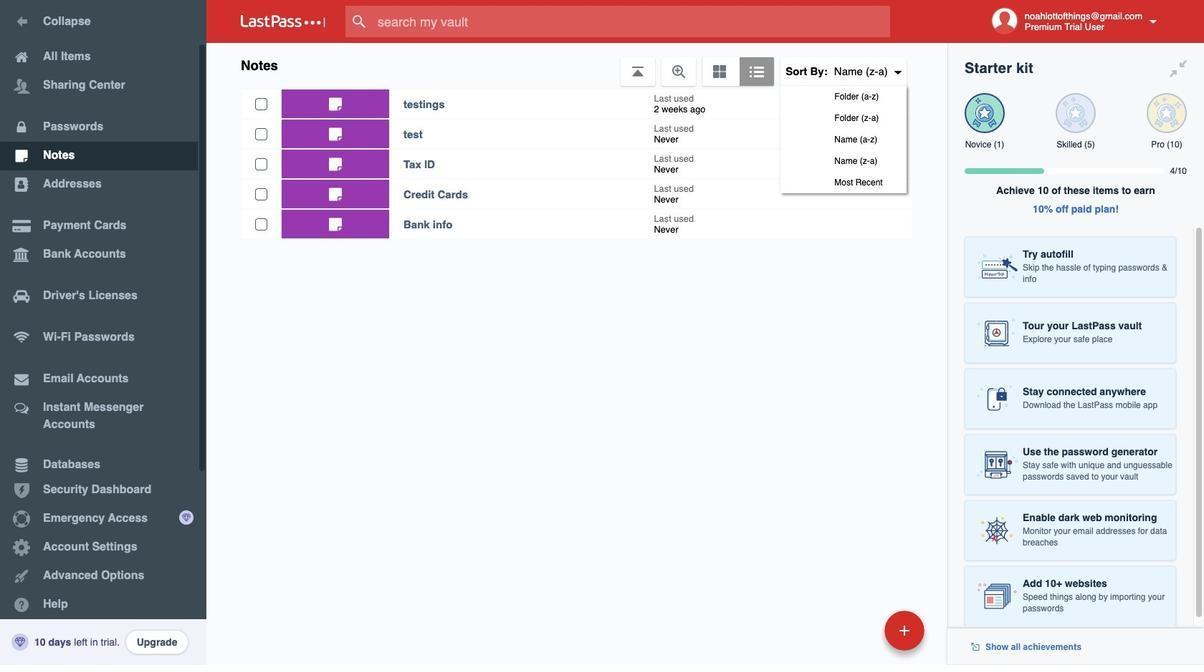 Task type: describe. For each thing, give the bounding box(es) containing it.
main navigation navigation
[[0, 0, 206, 666]]

vault options navigation
[[206, 43, 948, 194]]

new item element
[[786, 611, 930, 652]]

Search search field
[[345, 6, 918, 37]]

lastpass image
[[241, 15, 325, 28]]

new item navigation
[[786, 607, 933, 666]]



Task type: vqa. For each thing, say whether or not it's contained in the screenshot.
LastPass "Image"
yes



Task type: locate. For each thing, give the bounding box(es) containing it.
search my vault text field
[[345, 6, 918, 37]]



